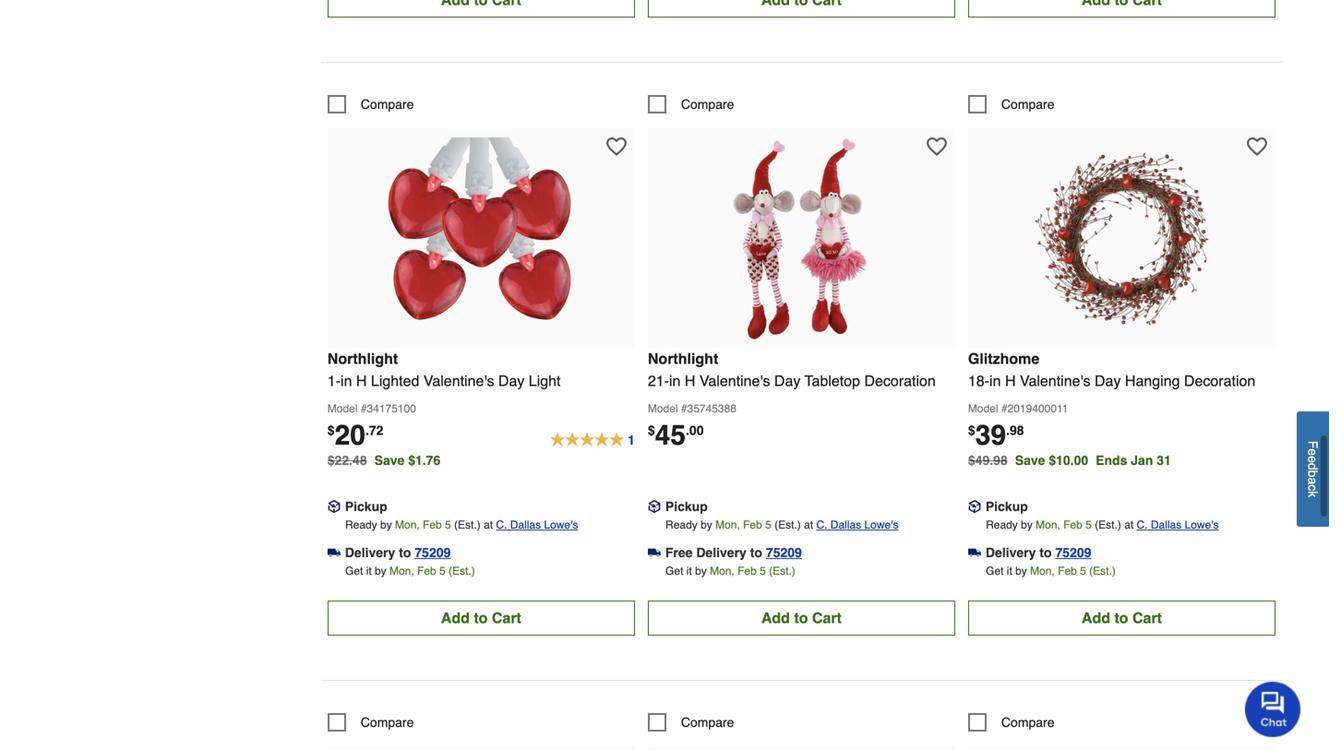Task type: vqa. For each thing, say whether or not it's contained in the screenshot.


Task type: describe. For each thing, give the bounding box(es) containing it.
2 add to cart button from the left
[[648, 601, 955, 636]]

model for 21-
[[648, 402, 678, 415]]

ends
[[1096, 453, 1127, 468]]

d
[[1306, 463, 1320, 470]]

ready by mon, feb 5 (est.) at c. dallas lowe's for 75209 button related to second c. dallas lowe's button from right
[[665, 519, 898, 532]]

f e e d b a c k
[[1306, 441, 1320, 498]]

.72
[[365, 423, 383, 438]]

$49.98 save $10.00 ends jan 31
[[968, 453, 1171, 468]]

ready for first c. dallas lowe's button from right
[[986, 519, 1018, 532]]

b
[[1306, 470, 1320, 477]]

3 75209 from the left
[[1055, 545, 1091, 560]]

delivery for first c. dallas lowe's button from right
[[986, 545, 1036, 560]]

# for 21-
[[681, 402, 687, 415]]

ready for second c. dallas lowe's button from right
[[665, 519, 698, 532]]

at for first c. dallas lowe's button from right
[[1124, 519, 1134, 532]]

1 add from the left
[[441, 610, 470, 627]]

jan
[[1131, 453, 1153, 468]]

northlight 35745388 21-in h valentine's day tabletop decoration image
[[700, 137, 903, 340]]

ready by mon, feb 5 (est.) at c. dallas lowe's for 75209 button corresponding to first c. dallas lowe's button from right
[[986, 519, 1219, 532]]

truck filled image
[[648, 546, 661, 559]]

in for 1-
[[341, 372, 352, 389]]

2 get it by mon, feb 5 (est.) from the left
[[665, 565, 795, 578]]

cart for 2nd add to cart button from the left
[[812, 610, 842, 627]]

39
[[975, 419, 1006, 451]]

glitzhome
[[968, 350, 1039, 367]]

hanging
[[1125, 372, 1180, 389]]

get for second c. dallas lowe's button from right
[[665, 565, 683, 578]]

5014963407 element
[[648, 95, 734, 113]]

$ 45 .00
[[648, 419, 704, 451]]

5001251539 element
[[648, 713, 734, 732]]

truck filled image for first c. dallas lowe's button from right
[[968, 546, 981, 559]]

compare for '5014963407' element
[[681, 97, 734, 112]]

h for 21-
[[685, 372, 695, 389]]

31
[[1157, 453, 1171, 468]]

free delivery to 75209
[[665, 545, 802, 560]]

5001637397 element
[[327, 95, 414, 113]]

.98
[[1006, 423, 1024, 438]]

pickup for second c. dallas lowe's button from right
[[665, 499, 708, 514]]

75209 button for second c. dallas lowe's button from right
[[766, 544, 802, 562]]

2 add to cart from the left
[[761, 610, 842, 627]]

$49.98
[[968, 453, 1008, 468]]

cart for third add to cart button from right
[[492, 610, 521, 627]]

in for 18-
[[989, 372, 1001, 389]]

actual price $20.72 element
[[327, 419, 383, 451]]

21-
[[648, 372, 669, 389]]

free
[[665, 545, 693, 560]]

model # 35745388
[[648, 402, 736, 415]]

3 add to cart button from the left
[[968, 601, 1276, 636]]

pickup image
[[648, 500, 661, 513]]

2 heart outline image from the left
[[926, 136, 947, 157]]

2 75209 from the left
[[766, 545, 802, 560]]

$10.00
[[1049, 453, 1088, 468]]

pickup image for truck filled icon corresponding to first c. dallas lowe's button
[[327, 500, 340, 513]]

glitzhome 18-in h valentine's day hanging decoration
[[968, 350, 1255, 389]]

.00
[[686, 423, 704, 438]]

model # 34175100
[[327, 402, 416, 415]]

light
[[529, 372, 561, 389]]

northlight 34175100 1-in h lighted valentine's day light image
[[380, 137, 583, 340]]

1 heart outline image from the left
[[606, 136, 627, 157]]

pickup image for truck filled icon associated with first c. dallas lowe's button from right
[[968, 500, 981, 513]]

chat invite button image
[[1245, 681, 1301, 737]]

a
[[1306, 477, 1320, 485]]

compare for 5013211767 element
[[1001, 97, 1054, 112]]

75209 button for first c. dallas lowe's button from right
[[1055, 544, 1091, 562]]

dallas for first c. dallas lowe's button from right
[[1151, 519, 1182, 532]]

75209 button for first c. dallas lowe's button
[[415, 544, 451, 562]]

2 delivery from the left
[[696, 545, 746, 560]]

34175100
[[367, 402, 416, 415]]

dallas for second c. dallas lowe's button from right
[[830, 519, 861, 532]]

20
[[335, 419, 365, 451]]

compare for 5014219017 element at the left bottom of page
[[361, 715, 414, 730]]

delivery to 75209 for truck filled icon corresponding to first c. dallas lowe's button
[[345, 545, 451, 560]]

actual price $45.00 element
[[648, 419, 704, 451]]

# for 18-
[[1001, 402, 1008, 415]]

cart for 3rd add to cart button from left
[[1132, 610, 1162, 627]]

model # 2019400011
[[968, 402, 1068, 415]]

tabletop
[[805, 372, 860, 389]]

$ for 39
[[968, 423, 975, 438]]



Task type: locate. For each thing, give the bounding box(es) containing it.
c. for first c. dallas lowe's button from right
[[1137, 519, 1148, 532]]

$ 39 .98
[[968, 419, 1024, 451]]

3 ready by mon, feb 5 (est.) at c. dallas lowe's from the left
[[986, 519, 1219, 532]]

1 get from the left
[[345, 565, 363, 578]]

2 $ from the left
[[648, 423, 655, 438]]

2 # from the left
[[681, 402, 687, 415]]

ready by mon, feb 5 (est.) at c. dallas lowe's down $1.76
[[345, 519, 578, 532]]

in inside northlight 1-in h lighted valentine's day light
[[341, 372, 352, 389]]

0 horizontal spatial add
[[441, 610, 470, 627]]

# up .72
[[361, 402, 367, 415]]

day inside northlight 1-in h lighted valentine's day light
[[498, 372, 525, 389]]

3 c. from the left
[[1137, 519, 1148, 532]]

1 horizontal spatial delivery
[[696, 545, 746, 560]]

# up .98
[[1001, 402, 1008, 415]]

lowe's
[[544, 519, 578, 532], [864, 519, 898, 532], [1185, 519, 1219, 532]]

0 horizontal spatial get it by mon, feb 5 (est.)
[[345, 565, 475, 578]]

2 horizontal spatial delivery
[[986, 545, 1036, 560]]

c. for first c. dallas lowe's button
[[496, 519, 507, 532]]

valentine's inside the glitzhome 18-in h valentine's day hanging decoration
[[1020, 372, 1091, 389]]

2 horizontal spatial valentine's
[[1020, 372, 1091, 389]]

45
[[655, 419, 686, 451]]

2 in from the left
[[669, 372, 681, 389]]

ready up free at the right of the page
[[665, 519, 698, 532]]

1 at from the left
[[484, 519, 493, 532]]

valentine's right lighted
[[424, 372, 494, 389]]

1 horizontal spatial valentine's
[[699, 372, 770, 389]]

compare for 5001637397 element
[[361, 97, 414, 112]]

0 horizontal spatial #
[[361, 402, 367, 415]]

1 horizontal spatial lowe's
[[864, 519, 898, 532]]

c. dallas lowe's button
[[496, 516, 578, 534], [816, 516, 898, 534], [1137, 516, 1219, 534]]

0 horizontal spatial valentine's
[[424, 372, 494, 389]]

0 horizontal spatial delivery
[[345, 545, 395, 560]]

northlight up 21-
[[648, 350, 718, 367]]

3 day from the left
[[1095, 372, 1121, 389]]

0 horizontal spatial day
[[498, 372, 525, 389]]

c.
[[496, 519, 507, 532], [816, 519, 827, 532], [1137, 519, 1148, 532]]

1 horizontal spatial 75209 button
[[766, 544, 802, 562]]

northlight
[[327, 350, 398, 367], [648, 350, 718, 367]]

decoration for 18-in h valentine's day hanging decoration
[[1184, 372, 1255, 389]]

1 horizontal spatial heart outline image
[[926, 136, 947, 157]]

was price $22.48 element
[[327, 448, 374, 468]]

1 horizontal spatial model
[[648, 402, 678, 415]]

2 horizontal spatial add to cart button
[[968, 601, 1276, 636]]

heart outline image
[[606, 136, 627, 157], [926, 136, 947, 157], [1247, 136, 1267, 157]]

$ inside $ 39 .98
[[968, 423, 975, 438]]

1 h from the left
[[356, 372, 367, 389]]

3 75209 button from the left
[[1055, 544, 1091, 562]]

ends jan 31 element
[[1096, 453, 1178, 468]]

1 pickup from the left
[[345, 499, 387, 514]]

h down glitzhome
[[1005, 372, 1016, 389]]

75209 button
[[415, 544, 451, 562], [766, 544, 802, 562], [1055, 544, 1091, 562]]

2 ready by mon, feb 5 (est.) at c. dallas lowe's from the left
[[665, 519, 898, 532]]

2 ready from the left
[[665, 519, 698, 532]]

0 horizontal spatial add to cart
[[441, 610, 521, 627]]

75209
[[415, 545, 451, 560], [766, 545, 802, 560], [1055, 545, 1091, 560]]

pickup for first c. dallas lowe's button
[[345, 499, 387, 514]]

add
[[441, 610, 470, 627], [761, 610, 790, 627], [1082, 610, 1110, 627]]

2 decoration from the left
[[1184, 372, 1255, 389]]

2 truck filled image from the left
[[968, 546, 981, 559]]

1 75209 from the left
[[415, 545, 451, 560]]

2 horizontal spatial ready by mon, feb 5 (est.) at c. dallas lowe's
[[986, 519, 1219, 532]]

lighted
[[371, 372, 419, 389]]

day left hanging
[[1095, 372, 1121, 389]]

day
[[498, 372, 525, 389], [774, 372, 801, 389], [1095, 372, 1121, 389]]

truck filled image
[[327, 546, 340, 559], [968, 546, 981, 559]]

1 ready by mon, feb 5 (est.) at c. dallas lowe's from the left
[[345, 519, 578, 532]]

delivery for first c. dallas lowe's button
[[345, 545, 395, 560]]

1 ready from the left
[[345, 519, 377, 532]]

1 horizontal spatial #
[[681, 402, 687, 415]]

2 c. dallas lowe's button from the left
[[816, 516, 898, 534]]

by
[[380, 519, 392, 532], [701, 519, 712, 532], [1021, 519, 1033, 532], [375, 565, 386, 578], [695, 565, 707, 578], [1015, 565, 1027, 578]]

0 horizontal spatial it
[[366, 565, 372, 578]]

lowe's for first c. dallas lowe's button
[[544, 519, 578, 532]]

2 delivery to 75209 from the left
[[986, 545, 1091, 560]]

0 horizontal spatial heart outline image
[[606, 136, 627, 157]]

2 horizontal spatial lowe's
[[1185, 519, 1219, 532]]

#
[[361, 402, 367, 415], [681, 402, 687, 415], [1001, 402, 1008, 415]]

0 horizontal spatial c.
[[496, 519, 507, 532]]

valentine's for glitzhome 18-in h valentine's day hanging decoration
[[1020, 372, 1091, 389]]

pickup
[[345, 499, 387, 514], [665, 499, 708, 514], [986, 499, 1028, 514]]

# up the .00
[[681, 402, 687, 415]]

day inside northlight 21-in h valentine's day tabletop decoration
[[774, 372, 801, 389]]

c
[[1306, 485, 1320, 491]]

it for first c. dallas lowe's button from right
[[1007, 565, 1012, 578]]

1 horizontal spatial at
[[804, 519, 813, 532]]

1
[[628, 433, 635, 448]]

northlight up 1-
[[327, 350, 398, 367]]

in
[[341, 372, 352, 389], [669, 372, 681, 389], [989, 372, 1001, 389]]

0 horizontal spatial northlight
[[327, 350, 398, 367]]

3 dallas from the left
[[1151, 519, 1182, 532]]

model for 1-
[[327, 402, 358, 415]]

save down .98
[[1015, 453, 1045, 468]]

2 model from the left
[[648, 402, 678, 415]]

f e e d b a c k button
[[1297, 411, 1329, 527]]

e
[[1306, 449, 1320, 456], [1306, 456, 1320, 463]]

2 lowe's from the left
[[864, 519, 898, 532]]

in for 21-
[[669, 372, 681, 389]]

northlight for valentine's
[[648, 350, 718, 367]]

decoration inside northlight 21-in h valentine's day tabletop decoration
[[864, 372, 936, 389]]

1 horizontal spatial northlight
[[648, 350, 718, 367]]

3 cart from the left
[[1132, 610, 1162, 627]]

1 horizontal spatial dallas
[[830, 519, 861, 532]]

0 horizontal spatial decoration
[[864, 372, 936, 389]]

lowe's for first c. dallas lowe's button from right
[[1185, 519, 1219, 532]]

day for 21-
[[774, 372, 801, 389]]

feb
[[423, 519, 442, 532], [743, 519, 762, 532], [1063, 519, 1082, 532], [417, 565, 436, 578], [738, 565, 757, 578], [1058, 565, 1077, 578]]

get
[[345, 565, 363, 578], [665, 565, 683, 578], [986, 565, 1004, 578]]

glitzhome 2019400011 18-in h valentine's day hanging decoration image
[[1020, 137, 1223, 340]]

it for second c. dallas lowe's button from right
[[686, 565, 692, 578]]

0 horizontal spatial get
[[345, 565, 363, 578]]

$ for 20
[[327, 423, 335, 438]]

delivery
[[345, 545, 395, 560], [696, 545, 746, 560], [986, 545, 1036, 560]]

1 in from the left
[[341, 372, 352, 389]]

ready by mon, feb 5 (est.) at c. dallas lowe's for 75209 button corresponding to first c. dallas lowe's button
[[345, 519, 578, 532]]

2 h from the left
[[685, 372, 695, 389]]

(est.)
[[454, 519, 481, 532], [774, 519, 801, 532], [1095, 519, 1121, 532], [449, 565, 475, 578], [769, 565, 795, 578], [1089, 565, 1116, 578]]

3 model from the left
[[968, 402, 998, 415]]

1 horizontal spatial c.
[[816, 519, 827, 532]]

0 horizontal spatial 75209 button
[[415, 544, 451, 562]]

h inside northlight 21-in h valentine's day tabletop decoration
[[685, 372, 695, 389]]

dallas for first c. dallas lowe's button
[[510, 519, 541, 532]]

1 horizontal spatial delivery to 75209
[[986, 545, 1091, 560]]

1 truck filled image from the left
[[327, 546, 340, 559]]

1 c. from the left
[[496, 519, 507, 532]]

1 horizontal spatial in
[[669, 372, 681, 389]]

2 horizontal spatial pickup
[[986, 499, 1028, 514]]

day left light
[[498, 372, 525, 389]]

1 model from the left
[[327, 402, 358, 415]]

get for first c. dallas lowe's button
[[345, 565, 363, 578]]

at
[[484, 519, 493, 532], [804, 519, 813, 532], [1124, 519, 1134, 532]]

h up model # 35745388 at bottom
[[685, 372, 695, 389]]

$22.48
[[327, 453, 367, 468]]

0 horizontal spatial pickup
[[345, 499, 387, 514]]

$ for 45
[[648, 423, 655, 438]]

h for 1-
[[356, 372, 367, 389]]

it
[[366, 565, 372, 578], [686, 565, 692, 578], [1007, 565, 1012, 578]]

compare
[[361, 97, 414, 112], [681, 97, 734, 112], [1001, 97, 1054, 112], [361, 715, 414, 730], [681, 715, 734, 730], [1001, 715, 1054, 730]]

1 horizontal spatial add to cart
[[761, 610, 842, 627]]

ready by mon, feb 5 (est.) at c. dallas lowe's
[[345, 519, 578, 532], [665, 519, 898, 532], [986, 519, 1219, 532]]

2 horizontal spatial #
[[1001, 402, 1008, 415]]

1 e from the top
[[1306, 449, 1320, 456]]

3 add from the left
[[1082, 610, 1110, 627]]

3 get it by mon, feb 5 (est.) from the left
[[986, 565, 1116, 578]]

1 decoration from the left
[[864, 372, 936, 389]]

cart
[[492, 610, 521, 627], [812, 610, 842, 627], [1132, 610, 1162, 627]]

2 horizontal spatial it
[[1007, 565, 1012, 578]]

1 75209 button from the left
[[415, 544, 451, 562]]

2 horizontal spatial 75209 button
[[1055, 544, 1091, 562]]

2 horizontal spatial h
[[1005, 372, 1016, 389]]

1 button
[[550, 423, 635, 449]]

2 horizontal spatial ready
[[986, 519, 1018, 532]]

1 horizontal spatial pickup image
[[968, 500, 981, 513]]

model for 18-
[[968, 402, 998, 415]]

northlight 1-in h lighted valentine's day light
[[327, 350, 561, 389]]

2 save from the left
[[1015, 453, 1045, 468]]

ready down '$49.98'
[[986, 519, 1018, 532]]

3 c. dallas lowe's button from the left
[[1137, 516, 1219, 534]]

1 horizontal spatial get it by mon, feb 5 (est.)
[[665, 565, 795, 578]]

5014219017 element
[[327, 713, 414, 732]]

delivery to 75209 for truck filled icon associated with first c. dallas lowe's button from right
[[986, 545, 1091, 560]]

1 horizontal spatial pickup
[[665, 499, 708, 514]]

save
[[374, 453, 405, 468], [1015, 453, 1045, 468]]

save down .72
[[374, 453, 405, 468]]

was price $49.98 element
[[968, 448, 1015, 468]]

in up model # 34175100
[[341, 372, 352, 389]]

0 horizontal spatial at
[[484, 519, 493, 532]]

h inside the glitzhome 18-in h valentine's day hanging decoration
[[1005, 372, 1016, 389]]

ready down '$22.48'
[[345, 519, 377, 532]]

1 horizontal spatial it
[[686, 565, 692, 578]]

2 add from the left
[[761, 610, 790, 627]]

0 horizontal spatial cart
[[492, 610, 521, 627]]

e up d
[[1306, 449, 1320, 456]]

lowe's for second c. dallas lowe's button from right
[[864, 519, 898, 532]]

1 horizontal spatial truck filled image
[[968, 546, 981, 559]]

3 delivery from the left
[[986, 545, 1036, 560]]

18-
[[968, 372, 989, 389]]

valentine's up the 2019400011
[[1020, 372, 1091, 389]]

compare inside 5001637397 element
[[361, 97, 414, 112]]

valentine's inside northlight 21-in h valentine's day tabletop decoration
[[699, 372, 770, 389]]

2 horizontal spatial add
[[1082, 610, 1110, 627]]

0 horizontal spatial delivery to 75209
[[345, 545, 451, 560]]

at for first c. dallas lowe's button
[[484, 519, 493, 532]]

2 day from the left
[[774, 372, 801, 389]]

0 horizontal spatial model
[[327, 402, 358, 415]]

h right 1-
[[356, 372, 367, 389]]

f
[[1306, 441, 1320, 449]]

2 cart from the left
[[812, 610, 842, 627]]

2 75209 button from the left
[[766, 544, 802, 562]]

e up 'b'
[[1306, 456, 1320, 463]]

1 horizontal spatial save
[[1015, 453, 1045, 468]]

0 horizontal spatial lowe's
[[544, 519, 578, 532]]

add to cart
[[441, 610, 521, 627], [761, 610, 842, 627], [1082, 610, 1162, 627]]

1 delivery from the left
[[345, 545, 395, 560]]

0 horizontal spatial save
[[374, 453, 405, 468]]

model up 39
[[968, 402, 998, 415]]

2 horizontal spatial 75209
[[1055, 545, 1091, 560]]

2 horizontal spatial at
[[1124, 519, 1134, 532]]

1-
[[327, 372, 341, 389]]

35745388
[[687, 402, 736, 415]]

3 in from the left
[[989, 372, 1001, 389]]

2 get from the left
[[665, 565, 683, 578]]

0 horizontal spatial ready
[[345, 519, 377, 532]]

at for second c. dallas lowe's button from right
[[804, 519, 813, 532]]

$1.76
[[408, 453, 440, 468]]

$ inside $ 20 .72
[[327, 423, 335, 438]]

2 horizontal spatial day
[[1095, 372, 1121, 389]]

compare inside 5001251539 element
[[681, 715, 734, 730]]

2 horizontal spatial get
[[986, 565, 1004, 578]]

0 horizontal spatial dallas
[[510, 519, 541, 532]]

pickup for first c. dallas lowe's button from right
[[986, 499, 1028, 514]]

1 horizontal spatial decoration
[[1184, 372, 1255, 389]]

2 horizontal spatial in
[[989, 372, 1001, 389]]

2 horizontal spatial dallas
[[1151, 519, 1182, 532]]

model
[[327, 402, 358, 415], [648, 402, 678, 415], [968, 402, 998, 415]]

get it by mon, feb 5 (est.)
[[345, 565, 475, 578], [665, 565, 795, 578], [986, 565, 1116, 578]]

model up 20
[[327, 402, 358, 415]]

valentine's up 35745388
[[699, 372, 770, 389]]

compare for 5015028997 element
[[1001, 715, 1054, 730]]

compare inside '5014963407' element
[[681, 97, 734, 112]]

1 northlight from the left
[[327, 350, 398, 367]]

2 at from the left
[[804, 519, 813, 532]]

in up model # 35745388 at bottom
[[669, 372, 681, 389]]

2 horizontal spatial add to cart
[[1082, 610, 1162, 627]]

compare inside 5014219017 element
[[361, 715, 414, 730]]

0 horizontal spatial 75209
[[415, 545, 451, 560]]

3 # from the left
[[1001, 402, 1008, 415]]

3 add to cart from the left
[[1082, 610, 1162, 627]]

3 ready from the left
[[986, 519, 1018, 532]]

decoration inside the glitzhome 18-in h valentine's day hanging decoration
[[1184, 372, 1255, 389]]

h inside northlight 1-in h lighted valentine's day light
[[356, 372, 367, 389]]

5013211767 element
[[968, 95, 1054, 113]]

1 horizontal spatial add to cart button
[[648, 601, 955, 636]]

0 horizontal spatial pickup image
[[327, 500, 340, 513]]

2 horizontal spatial $
[[968, 423, 975, 438]]

pickup down $22.48 save $1.76
[[345, 499, 387, 514]]

ready for first c. dallas lowe's button
[[345, 519, 377, 532]]

h
[[356, 372, 367, 389], [685, 372, 695, 389], [1005, 372, 1016, 389]]

1 c. dallas lowe's button from the left
[[496, 516, 578, 534]]

2 horizontal spatial model
[[968, 402, 998, 415]]

model up 45
[[648, 402, 678, 415]]

1 valentine's from the left
[[424, 372, 494, 389]]

$ up was price $22.48 element
[[327, 423, 335, 438]]

$ 20 .72
[[327, 419, 383, 451]]

1 get it by mon, feb 5 (est.) from the left
[[345, 565, 475, 578]]

ready
[[345, 519, 377, 532], [665, 519, 698, 532], [986, 519, 1018, 532]]

3 get from the left
[[986, 565, 1004, 578]]

get for first c. dallas lowe's button from right
[[986, 565, 1004, 578]]

0 horizontal spatial ready by mon, feb 5 (est.) at c. dallas lowe's
[[345, 519, 578, 532]]

2 pickup image from the left
[[968, 500, 981, 513]]

northlight inside northlight 21-in h valentine's day tabletop decoration
[[648, 350, 718, 367]]

2 valentine's from the left
[[699, 372, 770, 389]]

northlight 21-in h valentine's day tabletop decoration
[[648, 350, 936, 389]]

in inside the glitzhome 18-in h valentine's day hanging decoration
[[989, 372, 1001, 389]]

0 horizontal spatial h
[[356, 372, 367, 389]]

savings save $10.00 element
[[1015, 453, 1178, 468]]

valentine's
[[424, 372, 494, 389], [699, 372, 770, 389], [1020, 372, 1091, 389]]

mon,
[[395, 519, 420, 532], [715, 519, 740, 532], [1036, 519, 1060, 532], [390, 565, 414, 578], [710, 565, 734, 578], [1030, 565, 1055, 578]]

pickup down '$49.98'
[[986, 499, 1028, 514]]

0 horizontal spatial in
[[341, 372, 352, 389]]

day left tabletop at the right of the page
[[774, 372, 801, 389]]

2 horizontal spatial cart
[[1132, 610, 1162, 627]]

2019400011
[[1008, 402, 1068, 415]]

decoration right hanging
[[1184, 372, 1255, 389]]

1 horizontal spatial 75209
[[766, 545, 802, 560]]

2 it from the left
[[686, 565, 692, 578]]

2 northlight from the left
[[648, 350, 718, 367]]

3 valentine's from the left
[[1020, 372, 1091, 389]]

5015028997 element
[[968, 713, 1054, 732]]

compare inside 5015028997 element
[[1001, 715, 1054, 730]]

pickup image down '$49.98'
[[968, 500, 981, 513]]

decoration right tabletop at the right of the page
[[864, 372, 936, 389]]

1 horizontal spatial add
[[761, 610, 790, 627]]

1 day from the left
[[498, 372, 525, 389]]

1 add to cart button from the left
[[327, 601, 635, 636]]

pickup image
[[327, 500, 340, 513], [968, 500, 981, 513]]

5
[[445, 519, 451, 532], [765, 519, 771, 532], [1086, 519, 1092, 532], [439, 565, 446, 578], [760, 565, 766, 578], [1080, 565, 1086, 578]]

in inside northlight 21-in h valentine's day tabletop decoration
[[669, 372, 681, 389]]

ready by mon, feb 5 (est.) at c. dallas lowe's up free delivery to 75209
[[665, 519, 898, 532]]

decoration for 21-in h valentine's day tabletop decoration
[[864, 372, 936, 389]]

3 pickup from the left
[[986, 499, 1028, 514]]

day inside the glitzhome 18-in h valentine's day hanging decoration
[[1095, 372, 1121, 389]]

2 horizontal spatial heart outline image
[[1247, 136, 1267, 157]]

0 horizontal spatial $
[[327, 423, 335, 438]]

$ up was price $49.98 element
[[968, 423, 975, 438]]

# for 1-
[[361, 402, 367, 415]]

1 horizontal spatial h
[[685, 372, 695, 389]]

c. for second c. dallas lowe's button from right
[[816, 519, 827, 532]]

2 e from the top
[[1306, 456, 1320, 463]]

1 # from the left
[[361, 402, 367, 415]]

valentine's for northlight 21-in h valentine's day tabletop decoration
[[699, 372, 770, 389]]

ready by mon, feb 5 (est.) at c. dallas lowe's down savings save $10.00 element
[[986, 519, 1219, 532]]

pickup right pickup icon in the left of the page
[[665, 499, 708, 514]]

1 cart from the left
[[492, 610, 521, 627]]

dallas
[[510, 519, 541, 532], [830, 519, 861, 532], [1151, 519, 1182, 532]]

to
[[399, 545, 411, 560], [750, 545, 762, 560], [1040, 545, 1052, 560], [474, 610, 488, 627], [794, 610, 808, 627], [1114, 610, 1128, 627]]

1 dallas from the left
[[510, 519, 541, 532]]

2 horizontal spatial get it by mon, feb 5 (est.)
[[986, 565, 1116, 578]]

day for 18-
[[1095, 372, 1121, 389]]

2 dallas from the left
[[830, 519, 861, 532]]

$ right 1
[[648, 423, 655, 438]]

decoration
[[864, 372, 936, 389], [1184, 372, 1255, 389]]

$22.48 save $1.76
[[327, 453, 440, 468]]

$ inside $ 45 .00
[[648, 423, 655, 438]]

it for first c. dallas lowe's button
[[366, 565, 372, 578]]

compare inside 5013211767 element
[[1001, 97, 1054, 112]]

1 horizontal spatial get
[[665, 565, 683, 578]]

1 lowe's from the left
[[544, 519, 578, 532]]

3 at from the left
[[1124, 519, 1134, 532]]

k
[[1306, 491, 1320, 498]]

2 horizontal spatial c.
[[1137, 519, 1148, 532]]

3 heart outline image from the left
[[1247, 136, 1267, 157]]

1 add to cart from the left
[[441, 610, 521, 627]]

0 horizontal spatial truck filled image
[[327, 546, 340, 559]]

northlight inside northlight 1-in h lighted valentine's day light
[[327, 350, 398, 367]]

1 horizontal spatial $
[[648, 423, 655, 438]]

3 lowe's from the left
[[1185, 519, 1219, 532]]

in down glitzhome
[[989, 372, 1001, 389]]

1 save from the left
[[374, 453, 405, 468]]

0 horizontal spatial add to cart button
[[327, 601, 635, 636]]

h for 18-
[[1005, 372, 1016, 389]]

1 horizontal spatial ready by mon, feb 5 (est.) at c. dallas lowe's
[[665, 519, 898, 532]]

2 horizontal spatial c. dallas lowe's button
[[1137, 516, 1219, 534]]

valentine's inside northlight 1-in h lighted valentine's day light
[[424, 372, 494, 389]]

add to cart button
[[327, 601, 635, 636], [648, 601, 955, 636], [968, 601, 1276, 636]]

3 h from the left
[[1005, 372, 1016, 389]]

1 horizontal spatial cart
[[812, 610, 842, 627]]

pickup image down '$22.48'
[[327, 500, 340, 513]]

0 horizontal spatial c. dallas lowe's button
[[496, 516, 578, 534]]

1 it from the left
[[366, 565, 372, 578]]

actual price $39.98 element
[[968, 419, 1024, 451]]

save for $10.00
[[1015, 453, 1045, 468]]

$
[[327, 423, 335, 438], [648, 423, 655, 438], [968, 423, 975, 438]]

1 horizontal spatial day
[[774, 372, 801, 389]]

compare for 5001251539 element on the bottom
[[681, 715, 734, 730]]

1 delivery to 75209 from the left
[[345, 545, 451, 560]]

1 horizontal spatial c. dallas lowe's button
[[816, 516, 898, 534]]

2 c. from the left
[[816, 519, 827, 532]]

1 $ from the left
[[327, 423, 335, 438]]

delivery to 75209
[[345, 545, 451, 560], [986, 545, 1091, 560]]

save for $1.76
[[374, 453, 405, 468]]

1 horizontal spatial ready
[[665, 519, 698, 532]]

3 $ from the left
[[968, 423, 975, 438]]

2 pickup from the left
[[665, 499, 708, 514]]

1 pickup image from the left
[[327, 500, 340, 513]]

northlight for lighted
[[327, 350, 398, 367]]

3 it from the left
[[1007, 565, 1012, 578]]

truck filled image for first c. dallas lowe's button
[[327, 546, 340, 559]]



